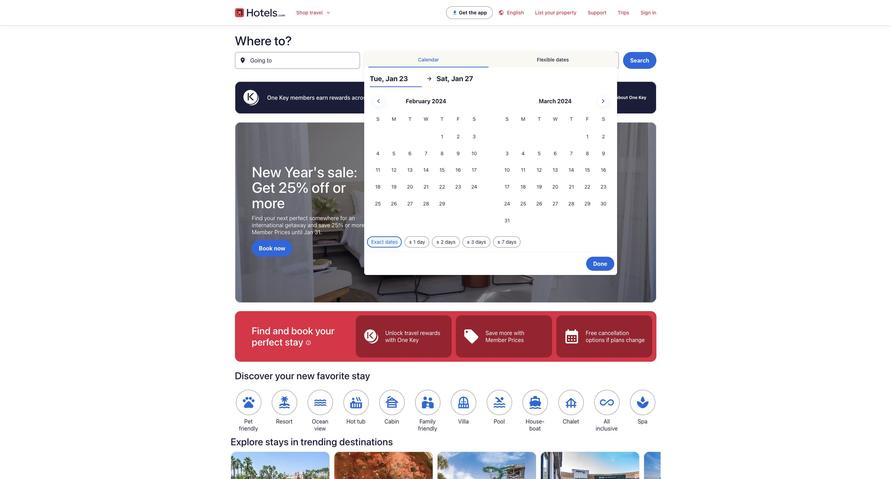 Task type: vqa. For each thing, say whether or not it's contained in the screenshot.


Task type: locate. For each thing, give the bounding box(es) containing it.
1 18 from the left
[[375, 184, 381, 190]]

17 for the 17 button to the top
[[472, 167, 477, 173]]

0 horizontal spatial 7
[[425, 150, 428, 156]]

1 inside february 2024 element
[[441, 133, 443, 139]]

17 inside march 2024 element
[[505, 184, 510, 190]]

0 horizontal spatial 20 button
[[402, 179, 418, 195]]

1 1 button from the left
[[434, 129, 450, 145]]

1 f from the left
[[457, 116, 460, 122]]

stay left xsmall image
[[285, 336, 303, 348]]

1 horizontal spatial 16 button
[[596, 162, 612, 178]]

1 26 from the left
[[391, 201, 397, 207]]

28 inside march 2024 element
[[569, 201, 575, 207]]

key inside unlock travel rewards with one key
[[409, 337, 419, 343]]

1 horizontal spatial 29
[[585, 201, 591, 207]]

1 vertical spatial 17
[[505, 184, 510, 190]]

22 inside march 2024 element
[[585, 184, 591, 190]]

10 inside february 2024 element
[[472, 150, 477, 156]]

1 vertical spatial 3 button
[[499, 145, 515, 161]]

1 12 from the left
[[392, 167, 397, 173]]

2 15 button from the left
[[580, 162, 596, 178]]

0 vertical spatial 3 button
[[466, 129, 482, 145]]

13 inside march 2024 element
[[553, 167, 558, 173]]

0 vertical spatial 3
[[473, 133, 476, 139]]

flexible dates link
[[493, 52, 613, 67]]

1 vertical spatial 10
[[505, 167, 510, 173]]

2 2 button from the left
[[596, 129, 612, 145]]

1 15 from the left
[[440, 167, 445, 173]]

perfect inside 'new year's sale: get 25% off or more find your next perfect somewhere for an international getaway and save 25% or more with member prices until jan 31.'
[[289, 215, 308, 221]]

21 inside february 2024 element
[[424, 184, 429, 190]]

0 horizontal spatial 3 button
[[466, 129, 482, 145]]

your up international
[[264, 215, 275, 221]]

1 16 button from the left
[[450, 162, 466, 178]]

1 horizontal spatial 25 button
[[515, 196, 531, 212]]

and left the vrbo on the top of the page
[[427, 95, 437, 101]]

21
[[424, 184, 429, 190], [569, 184, 574, 190]]

2 inside february 2024 element
[[457, 133, 460, 139]]

dates for flexible dates
[[556, 57, 569, 63]]

friendly inside button
[[239, 426, 258, 432]]

f inside march 2024 element
[[586, 116, 589, 122]]

± for ± 2 days
[[436, 239, 440, 245]]

0 horizontal spatial 29 button
[[434, 196, 450, 212]]

1 horizontal spatial 25%
[[332, 222, 343, 228]]

jan inside 'new year's sale: get 25% off or more find your next perfect somewhere for an international getaway and save 25% or more with member prices until jan 31.'
[[304, 229, 313, 235]]

tab list
[[364, 52, 617, 67]]

2 horizontal spatial days
[[506, 239, 517, 245]]

4 ± from the left
[[498, 239, 501, 245]]

2 19 button from the left
[[531, 179, 547, 195]]

jan right tue,
[[386, 74, 398, 83]]

find
[[252, 215, 263, 221], [252, 325, 271, 337]]

1 horizontal spatial member
[[486, 337, 507, 343]]

± right day at left
[[436, 239, 440, 245]]

± right ± 2 days
[[467, 239, 470, 245]]

2 25 from the left
[[520, 201, 526, 207]]

2 button
[[450, 129, 466, 145], [596, 129, 612, 145]]

friendly down the family on the left bottom
[[418, 426, 437, 432]]

10 button
[[466, 145, 482, 161], [499, 162, 515, 178]]

1 2024 from the left
[[432, 98, 446, 104]]

friendly for family
[[418, 426, 437, 432]]

20 inside february 2024 element
[[407, 184, 413, 190]]

international
[[252, 222, 283, 228]]

shop travel button
[[291, 6, 337, 20]]

2 ± from the left
[[436, 239, 440, 245]]

19 button inside february 2024 element
[[386, 179, 402, 195]]

0 horizontal spatial perfect
[[252, 336, 283, 348]]

member
[[252, 229, 273, 235], [486, 337, 507, 343]]

5 inside february 2024 element
[[393, 150, 396, 156]]

more right save
[[499, 330, 512, 336]]

w down february 2024
[[424, 116, 429, 122]]

travel for shop
[[310, 9, 323, 15]]

± for ± 7 days
[[498, 239, 501, 245]]

friendly inside button
[[418, 426, 437, 432]]

0 horizontal spatial 6 button
[[402, 145, 418, 161]]

2 22 from the left
[[585, 184, 591, 190]]

26
[[391, 201, 397, 207], [536, 201, 542, 207]]

2 15 from the left
[[585, 167, 590, 173]]

trailing image
[[326, 10, 331, 15]]

26 button
[[386, 196, 402, 212], [531, 196, 547, 212]]

14
[[424, 167, 429, 173], [569, 167, 574, 173]]

1 9 from the left
[[457, 150, 460, 156]]

2 days from the left
[[476, 239, 486, 245]]

2 friendly from the left
[[418, 426, 437, 432]]

± 1 day
[[409, 239, 425, 245]]

2 8 button from the left
[[580, 145, 596, 161]]

now
[[274, 245, 285, 252]]

s
[[376, 116, 380, 122], [473, 116, 476, 122], [506, 116, 509, 122], [602, 116, 605, 122]]

with
[[366, 222, 377, 228], [514, 330, 524, 336], [385, 337, 396, 343]]

0 horizontal spatial rewards
[[329, 95, 350, 101]]

1 horizontal spatial f
[[586, 116, 589, 122]]

2
[[457, 133, 460, 139], [602, 133, 605, 139], [441, 239, 444, 245]]

8 inside february 2024 element
[[441, 150, 444, 156]]

0 horizontal spatial 13 button
[[402, 162, 418, 178]]

1 days from the left
[[445, 239, 456, 245]]

and
[[427, 95, 437, 101], [307, 222, 317, 228], [273, 325, 289, 337]]

directional image
[[426, 76, 433, 82]]

jan left 31.
[[304, 229, 313, 235]]

24 for the rightmost 24 button
[[504, 201, 510, 207]]

1 horizontal spatial 1
[[441, 133, 443, 139]]

1 horizontal spatial 19 button
[[531, 179, 547, 195]]

1 button inside february 2024 element
[[434, 129, 450, 145]]

3 inside february 2024 element
[[473, 133, 476, 139]]

jan 23 - jan 27 button
[[364, 52, 490, 69]]

1 18 button from the left
[[370, 179, 386, 195]]

2 s from the left
[[473, 116, 476, 122]]

friendly down pet
[[239, 426, 258, 432]]

more up "next"
[[252, 194, 285, 212]]

± left day at left
[[409, 239, 412, 245]]

0 horizontal spatial 5 button
[[386, 145, 402, 161]]

your right book
[[315, 325, 335, 337]]

3 ± from the left
[[467, 239, 470, 245]]

2 11 button from the left
[[515, 162, 531, 178]]

across
[[352, 95, 369, 101]]

1 14 from the left
[[424, 167, 429, 173]]

dates for exact dates
[[385, 239, 398, 245]]

0 vertical spatial with
[[366, 222, 377, 228]]

1 19 button from the left
[[386, 179, 402, 195]]

2 m from the left
[[521, 116, 526, 122]]

new
[[252, 163, 281, 181]]

2 vertical spatial and
[[273, 325, 289, 337]]

february 2024 element
[[370, 115, 482, 213]]

0 vertical spatial 17 button
[[466, 162, 482, 178]]

1 horizontal spatial 27 button
[[547, 196, 564, 212]]

1 horizontal spatial 18 button
[[515, 179, 531, 195]]

0 vertical spatial or
[[333, 179, 346, 196]]

1 28 from the left
[[423, 201, 429, 207]]

16 inside march 2024 element
[[601, 167, 606, 173]]

t down 'february' on the left top of the page
[[409, 116, 412, 122]]

28 button inside february 2024 element
[[418, 196, 434, 212]]

more inside save more with member prices
[[499, 330, 512, 336]]

2 vertical spatial with
[[385, 337, 396, 343]]

17 inside february 2024 element
[[472, 167, 477, 173]]

your right list in the top of the page
[[545, 9, 555, 15]]

1 horizontal spatial 29 button
[[580, 196, 596, 212]]

1 m from the left
[[392, 116, 396, 122]]

1 horizontal spatial perfect
[[289, 215, 308, 221]]

2 for march 2024
[[602, 133, 605, 139]]

1 vertical spatial in
[[291, 436, 299, 448]]

1 horizontal spatial 25
[[520, 201, 526, 207]]

5 button
[[386, 145, 402, 161], [531, 145, 547, 161]]

1 vertical spatial get
[[252, 179, 275, 196]]

4 s from the left
[[602, 116, 605, 122]]

t down march at right top
[[538, 116, 541, 122]]

1 out of 3 element
[[356, 316, 452, 358]]

1 9 button from the left
[[450, 145, 466, 161]]

20 button inside february 2024 element
[[402, 179, 418, 195]]

to?
[[274, 33, 292, 48]]

list your property link
[[530, 6, 582, 20]]

1 horizontal spatial in
[[652, 9, 656, 15]]

find and book your perfect stay
[[252, 325, 335, 348]]

0 horizontal spatial 10
[[472, 150, 477, 156]]

2024
[[432, 98, 446, 104], [557, 98, 572, 104]]

5 inside march 2024 element
[[538, 150, 541, 156]]

28
[[423, 201, 429, 207], [569, 201, 575, 207]]

5
[[393, 150, 396, 156], [538, 150, 541, 156]]

2 1 button from the left
[[580, 129, 596, 145]]

jan inside tue, jan 23 button
[[386, 74, 398, 83]]

sat, jan 27 button
[[437, 70, 489, 87]]

1 horizontal spatial 20
[[553, 184, 558, 190]]

± for ± 1 day
[[409, 239, 412, 245]]

1 horizontal spatial 19
[[537, 184, 542, 190]]

t down the vrbo on the top of the page
[[441, 116, 444, 122]]

1 inside march 2024 element
[[586, 133, 589, 139]]

8 inside march 2024 element
[[586, 150, 589, 156]]

2 inside march 2024 element
[[602, 133, 605, 139]]

days down 31 button
[[506, 239, 517, 245]]

one right about
[[629, 95, 638, 100]]

31
[[505, 217, 510, 223]]

27 button
[[402, 196, 418, 212], [547, 196, 564, 212]]

25%
[[278, 179, 308, 196], [332, 222, 343, 228]]

list
[[535, 9, 544, 15]]

28 inside february 2024 element
[[423, 201, 429, 207]]

2024 right 'february' on the left top of the page
[[432, 98, 446, 104]]

1 26 button from the left
[[386, 196, 402, 212]]

1 horizontal spatial 8 button
[[580, 145, 596, 161]]

your left new
[[275, 370, 294, 382]]

application
[[370, 93, 612, 229]]

6 inside march 2024 element
[[554, 150, 557, 156]]

16
[[456, 167, 461, 173], [601, 167, 606, 173]]

28 button
[[418, 196, 434, 212], [564, 196, 580, 212]]

1 8 from the left
[[441, 150, 444, 156]]

in right sign at right top
[[652, 9, 656, 15]]

2 6 from the left
[[554, 150, 557, 156]]

0 horizontal spatial 10 button
[[466, 145, 482, 161]]

0 horizontal spatial member
[[252, 229, 273, 235]]

friendly
[[239, 426, 258, 432], [418, 426, 437, 432]]

application inside new year's sale: get 25% off or more main content
[[370, 93, 612, 229]]

2 19 from the left
[[537, 184, 542, 190]]

27 inside march 2024 element
[[553, 201, 558, 207]]

22 for first "22" button from the right
[[585, 184, 591, 190]]

done
[[593, 261, 608, 267]]

travel inside shop travel dropdown button
[[310, 9, 323, 15]]

book
[[259, 245, 273, 252]]

1 22 button from the left
[[434, 179, 450, 195]]

25 button
[[370, 196, 386, 212], [515, 196, 531, 212]]

1 find from the top
[[252, 215, 263, 221]]

1 8 button from the left
[[434, 145, 450, 161]]

0 horizontal spatial 4 button
[[370, 145, 386, 161]]

1 w from the left
[[424, 116, 429, 122]]

5 for second the 5 button from the right
[[393, 150, 396, 156]]

0 horizontal spatial 11
[[376, 167, 380, 173]]

28 button inside march 2024 element
[[564, 196, 580, 212]]

22 inside february 2024 element
[[439, 184, 445, 190]]

2 18 from the left
[[521, 184, 526, 190]]

2 5 button from the left
[[531, 145, 547, 161]]

3 inside march 2024 element
[[506, 150, 509, 156]]

0 horizontal spatial 2024
[[432, 98, 446, 104]]

3 days from the left
[[506, 239, 517, 245]]

0 horizontal spatial 8 button
[[434, 145, 450, 161]]

7 inside march 2024 element
[[570, 150, 573, 156]]

0 vertical spatial prices
[[274, 229, 290, 235]]

plans
[[611, 337, 624, 343]]

2 f from the left
[[586, 116, 589, 122]]

with up exact
[[366, 222, 377, 228]]

1 vertical spatial prices
[[508, 337, 524, 343]]

1 vertical spatial stay
[[352, 370, 370, 382]]

12 inside march 2024 element
[[537, 167, 542, 173]]

17 button
[[466, 162, 482, 178], [499, 179, 515, 195]]

english
[[507, 9, 524, 15]]

pool button
[[486, 390, 513, 425]]

stay inside find and book your perfect stay
[[285, 336, 303, 348]]

2 5 from the left
[[538, 150, 541, 156]]

0 horizontal spatial 22 button
[[434, 179, 450, 195]]

1 20 button from the left
[[402, 179, 418, 195]]

house­ boat
[[526, 419, 545, 432]]

1 horizontal spatial w
[[553, 116, 558, 122]]

1 horizontal spatial 11
[[521, 167, 526, 173]]

the
[[469, 9, 477, 15]]

w inside march 2024 element
[[553, 116, 558, 122]]

1 21 from the left
[[424, 184, 429, 190]]

book now link
[[252, 240, 292, 257]]

1 horizontal spatial get
[[459, 9, 468, 15]]

in inside new year's sale: get 25% off or more main content
[[291, 436, 299, 448]]

w down march 2024 at right
[[553, 116, 558, 122]]

book
[[291, 325, 313, 337]]

2 8 from the left
[[586, 150, 589, 156]]

1 horizontal spatial 3 button
[[499, 145, 515, 161]]

1 horizontal spatial 24
[[504, 201, 510, 207]]

1 horizontal spatial 13 button
[[547, 162, 564, 178]]

10 for the bottom 10 button
[[505, 167, 510, 173]]

new year's sale: get 25% off or more find your next perfect somewhere for an international getaway and save 25% or more with member prices until jan 31.
[[252, 163, 377, 235]]

25% left off
[[278, 179, 308, 196]]

one left 'members'
[[267, 95, 278, 101]]

dates right flexible
[[556, 57, 569, 63]]

your
[[545, 9, 555, 15], [264, 215, 275, 221], [315, 325, 335, 337], [275, 370, 294, 382]]

ocean
[[312, 419, 329, 425]]

or right off
[[333, 179, 346, 196]]

0 horizontal spatial 28
[[423, 201, 429, 207]]

1 6 from the left
[[409, 150, 412, 156]]

21 inside march 2024 element
[[569, 184, 574, 190]]

0 vertical spatial perfect
[[289, 215, 308, 221]]

0 vertical spatial find
[[252, 215, 263, 221]]

23 inside button
[[399, 74, 408, 83]]

sign in button
[[635, 6, 662, 20]]

0 horizontal spatial 25 button
[[370, 196, 386, 212]]

23 inside march 2024 element
[[601, 184, 607, 190]]

more down an
[[351, 222, 365, 228]]

1 for march 2024
[[586, 133, 589, 139]]

property
[[557, 9, 577, 15]]

tue, jan 23 button
[[370, 70, 422, 87]]

1 horizontal spatial 12 button
[[531, 162, 547, 178]]

1 14 button from the left
[[418, 162, 434, 178]]

with right save
[[514, 330, 524, 336]]

27
[[413, 60, 419, 66], [465, 74, 473, 83], [407, 201, 413, 207], [553, 201, 558, 207]]

1 19 from the left
[[391, 184, 397, 190]]

1 11 button from the left
[[370, 162, 386, 178]]

0 horizontal spatial get
[[252, 179, 275, 196]]

2 12 from the left
[[537, 167, 542, 173]]

unlock travel rewards with one key
[[385, 330, 440, 343]]

f
[[457, 116, 460, 122], [586, 116, 589, 122]]

0 vertical spatial 17
[[472, 167, 477, 173]]

1 horizontal spatial 4
[[522, 150, 525, 156]]

11 button
[[370, 162, 386, 178], [515, 162, 531, 178]]

jan right 'sat,'
[[451, 74, 463, 83]]

2024 for march 2024
[[557, 98, 572, 104]]

2 for february 2024
[[457, 133, 460, 139]]

25 for first 25 'button' from right
[[520, 201, 526, 207]]

2 7 button from the left
[[564, 145, 580, 161]]

members
[[290, 95, 315, 101]]

1 horizontal spatial 14 button
[[564, 162, 580, 178]]

1 horizontal spatial friendly
[[418, 426, 437, 432]]

or down the for
[[345, 222, 350, 228]]

with inside 'new year's sale: get 25% off or more find your next perfect somewhere for an international getaway and save 25% or more with member prices until jan 31.'
[[366, 222, 377, 228]]

perfect
[[289, 215, 308, 221], [252, 336, 283, 348]]

2 14 from the left
[[569, 167, 574, 173]]

m inside february 2024 element
[[392, 116, 396, 122]]

1 vertical spatial rewards
[[420, 330, 440, 336]]

1 horizontal spatial 26 button
[[531, 196, 547, 212]]

dates right exact
[[385, 239, 398, 245]]

1 12 button from the left
[[386, 162, 402, 178]]

stay right favorite
[[352, 370, 370, 382]]

in right stays
[[291, 436, 299, 448]]

2 w from the left
[[553, 116, 558, 122]]

1 horizontal spatial 22 button
[[580, 179, 596, 195]]

t
[[409, 116, 412, 122], [441, 116, 444, 122], [538, 116, 541, 122], [570, 116, 573, 122]]

1 20 from the left
[[407, 184, 413, 190]]

application containing february 2024
[[370, 93, 612, 229]]

10 inside march 2024 element
[[505, 167, 510, 173]]

1 horizontal spatial 28 button
[[564, 196, 580, 212]]

7 inside february 2024 element
[[425, 150, 428, 156]]

1 friendly from the left
[[239, 426, 258, 432]]

member down save
[[486, 337, 507, 343]]

search button
[[623, 52, 656, 69]]

0 vertical spatial member
[[252, 229, 273, 235]]

days
[[445, 239, 456, 245], [476, 239, 486, 245], [506, 239, 517, 245]]

1 16 from the left
[[456, 167, 461, 173]]

2024 for february 2024
[[432, 98, 446, 104]]

and left book
[[273, 325, 289, 337]]

with inside save more with member prices
[[514, 330, 524, 336]]

25% down the for
[[332, 222, 343, 228]]

pet friendly button
[[235, 390, 262, 432]]

18 inside february 2024 element
[[375, 184, 381, 190]]

1 horizontal spatial 20 button
[[547, 179, 564, 195]]

2 29 from the left
[[585, 201, 591, 207]]

vrbo
[[438, 95, 451, 101]]

t down march 2024 at right
[[570, 116, 573, 122]]

1 horizontal spatial with
[[385, 337, 396, 343]]

1 button inside march 2024 element
[[580, 129, 596, 145]]

one down unlock
[[397, 337, 408, 343]]

and up 31.
[[307, 222, 317, 228]]

0 horizontal spatial 8
[[441, 150, 444, 156]]

travel right unlock
[[404, 330, 419, 336]]

with down unlock
[[385, 337, 396, 343]]

member down international
[[252, 229, 273, 235]]

0 horizontal spatial 27 button
[[402, 196, 418, 212]]

jan inside sat, jan 27 button
[[451, 74, 463, 83]]

2 13 from the left
[[553, 167, 558, 173]]

1 5 from the left
[[393, 150, 396, 156]]

13
[[408, 167, 413, 173], [553, 167, 558, 173]]

1 28 button from the left
[[418, 196, 434, 212]]

9 button
[[450, 145, 466, 161], [596, 145, 612, 161]]

12 inside february 2024 element
[[392, 167, 397, 173]]

8 button
[[434, 145, 450, 161], [580, 145, 596, 161]]

2 find from the top
[[252, 325, 271, 337]]

0 vertical spatial stay
[[285, 336, 303, 348]]

family friendly button
[[414, 390, 441, 432]]

pet friendly
[[239, 419, 258, 432]]

8
[[441, 150, 444, 156], [586, 150, 589, 156]]

and inside 'new year's sale: get 25% off or more find your next perfect somewhere for an international getaway and save 25% or more with member prices until jan 31.'
[[307, 222, 317, 228]]

2 20 from the left
[[553, 184, 558, 190]]

member inside 'new year's sale: get 25% off or more find your next perfect somewhere for an international getaway and save 25% or more with member prices until jan 31.'
[[252, 229, 273, 235]]

1 vertical spatial travel
[[404, 330, 419, 336]]

16 button
[[450, 162, 466, 178], [596, 162, 612, 178]]

w inside february 2024 element
[[424, 116, 429, 122]]

prices inside save more with member prices
[[508, 337, 524, 343]]

29
[[439, 201, 445, 207], [585, 201, 591, 207]]

0 horizontal spatial more
[[252, 194, 285, 212]]

0 horizontal spatial and
[[273, 325, 289, 337]]

1 25 from the left
[[375, 201, 381, 207]]

your inside 'new year's sale: get 25% off or more find your next perfect somewhere for an international getaway and save 25% or more with member prices until jan 31.'
[[264, 215, 275, 221]]

0 vertical spatial 24 button
[[466, 179, 482, 195]]

m for march
[[521, 116, 526, 122]]

days left ± 7 days
[[476, 239, 486, 245]]

13 inside february 2024 element
[[408, 167, 413, 173]]

boat
[[530, 419, 545, 432]]

0 horizontal spatial 21 button
[[418, 179, 434, 195]]

2 18 button from the left
[[515, 179, 531, 195]]

0 horizontal spatial 22
[[439, 184, 445, 190]]

29 button
[[434, 196, 450, 212], [580, 196, 596, 212]]

travel left trailing 'image'
[[310, 9, 323, 15]]

1 horizontal spatial 4 button
[[515, 145, 531, 161]]

0 horizontal spatial 17
[[472, 167, 477, 173]]

stays
[[265, 436, 289, 448]]

2 4 from the left
[[522, 150, 525, 156]]

25 inside march 2024 element
[[520, 201, 526, 207]]

all
[[604, 419, 610, 425]]

1 2 button from the left
[[450, 129, 466, 145]]

0 horizontal spatial 12
[[392, 167, 397, 173]]

1 horizontal spatial m
[[521, 116, 526, 122]]

xsmall image
[[306, 340, 311, 346]]

1 horizontal spatial 24 button
[[499, 196, 515, 212]]

1 horizontal spatial 6
[[554, 150, 557, 156]]

hot tub
[[347, 419, 366, 425]]

2 28 button from the left
[[564, 196, 580, 212]]

2 2024 from the left
[[557, 98, 572, 104]]

0 vertical spatial 24
[[471, 184, 477, 190]]

2 20 button from the left
[[547, 179, 564, 195]]

tue,
[[370, 74, 384, 83]]

23 inside february 2024 element
[[455, 184, 461, 190]]

2 9 from the left
[[602, 150, 605, 156]]

spa
[[638, 419, 648, 425]]

find inside find and book your perfect stay
[[252, 325, 271, 337]]

15 button
[[434, 162, 450, 178], [580, 162, 596, 178]]

villa button
[[450, 390, 477, 425]]

0 horizontal spatial 16 button
[[450, 162, 466, 178]]

tab list containing calendar
[[364, 52, 617, 67]]

± right '± 3 days'
[[498, 239, 501, 245]]

cancellation
[[598, 330, 629, 336]]

f for february 2024
[[457, 116, 460, 122]]

0 horizontal spatial 5
[[393, 150, 396, 156]]

2024 right march at right top
[[557, 98, 572, 104]]

1 29 from the left
[[439, 201, 445, 207]]

days left '± 3 days'
[[445, 239, 456, 245]]

1 vertical spatial 10 button
[[499, 162, 515, 178]]

travel inside unlock travel rewards with one key
[[404, 330, 419, 336]]

1 13 from the left
[[408, 167, 413, 173]]

1 horizontal spatial 17
[[505, 184, 510, 190]]



Task type: describe. For each thing, give the bounding box(es) containing it.
list your property
[[535, 9, 577, 15]]

change
[[626, 337, 645, 343]]

7 for 1st 7 button from right
[[570, 150, 573, 156]]

if
[[606, 337, 609, 343]]

flexible
[[537, 57, 555, 63]]

26 inside march 2024 element
[[536, 201, 542, 207]]

new
[[297, 370, 315, 382]]

12 for 1st 12 button from right
[[537, 167, 542, 173]]

11 inside february 2024 element
[[376, 167, 380, 173]]

30
[[601, 201, 607, 207]]

1 5 button from the left
[[386, 145, 402, 161]]

ocean view button
[[307, 390, 334, 432]]

options
[[586, 337, 605, 343]]

20 button inside march 2024 element
[[547, 179, 564, 195]]

24 for left 24 button
[[471, 184, 477, 190]]

earn
[[316, 95, 328, 101]]

2 22 button from the left
[[580, 179, 596, 195]]

1 15 button from the left
[[434, 162, 450, 178]]

2 27 button from the left
[[547, 196, 564, 212]]

0 horizontal spatial key
[[279, 95, 289, 101]]

-
[[399, 60, 401, 66]]

3 s from the left
[[506, 116, 509, 122]]

february
[[406, 98, 431, 104]]

12 for second 12 button from the right
[[392, 167, 397, 173]]

learn about one key link
[[602, 92, 648, 103]]

tab list inside new year's sale: get 25% off or more main content
[[364, 52, 617, 67]]

chalet button
[[557, 390, 585, 425]]

1 vertical spatial 25%
[[332, 222, 343, 228]]

where to?
[[235, 33, 292, 48]]

get the app link
[[446, 6, 493, 19]]

exact dates
[[371, 239, 398, 245]]

w for march
[[553, 116, 558, 122]]

20 inside march 2024 element
[[553, 184, 558, 190]]

1 horizontal spatial 7
[[502, 239, 505, 245]]

1 button for march 2024
[[580, 129, 596, 145]]

29 inside march 2024 element
[[585, 201, 591, 207]]

crawfish etouffe is delicious at acme in metairie. image
[[334, 452, 433, 479]]

2 13 button from the left
[[547, 162, 564, 178]]

shop travel
[[296, 9, 323, 15]]

0 vertical spatial 10 button
[[466, 145, 482, 161]]

2 9 button from the left
[[596, 145, 612, 161]]

0 vertical spatial rewards
[[329, 95, 350, 101]]

2 29 button from the left
[[580, 196, 596, 212]]

trending
[[301, 436, 337, 448]]

1 4 button from the left
[[370, 145, 386, 161]]

family
[[420, 419, 436, 425]]

3 out of 3 element
[[556, 316, 652, 358]]

inside a bright image
[[235, 122, 656, 303]]

± for ± 3 days
[[467, 239, 470, 245]]

2 out of 3 element
[[456, 316, 552, 358]]

2 25 button from the left
[[515, 196, 531, 212]]

1 23 button from the left
[[450, 179, 466, 195]]

hot tub button
[[342, 390, 370, 425]]

villa
[[458, 419, 469, 425]]

1 13 button from the left
[[402, 162, 418, 178]]

calendar link
[[369, 52, 489, 67]]

27 inside february 2024 element
[[407, 201, 413, 207]]

save more with member prices
[[486, 330, 524, 343]]

1 27 button from the left
[[402, 196, 418, 212]]

march 2024 element
[[499, 115, 612, 229]]

next month image
[[599, 97, 607, 105]]

days for ± 7 days
[[506, 239, 517, 245]]

calendar
[[418, 57, 439, 63]]

free cancellation options if plans change
[[586, 330, 645, 343]]

hotels logo image
[[235, 7, 285, 18]]

0 vertical spatial get
[[459, 9, 468, 15]]

jan right "-" in the top left of the page
[[403, 60, 412, 66]]

2 6 button from the left
[[547, 145, 564, 161]]

small image
[[499, 10, 507, 15]]

unlock
[[385, 330, 403, 336]]

march 2024
[[539, 98, 572, 104]]

9 inside february 2024 element
[[457, 150, 460, 156]]

get inside 'new year's sale: get 25% off or more find your next perfect somewhere for an international getaway and save 25% or more with member prices until jan 31.'
[[252, 179, 275, 196]]

m for february
[[392, 116, 396, 122]]

17 for bottommost the 17 button
[[505, 184, 510, 190]]

expedia,
[[371, 95, 393, 101]]

about
[[616, 95, 628, 100]]

perfect inside find and book your perfect stay
[[252, 336, 283, 348]]

2 button for february 2024
[[450, 129, 466, 145]]

march
[[539, 98, 556, 104]]

jan 23 - jan 27
[[380, 60, 419, 66]]

member inside save more with member prices
[[486, 337, 507, 343]]

pet
[[244, 419, 253, 425]]

friendly for pet
[[239, 426, 258, 432]]

1 7 button from the left
[[418, 145, 434, 161]]

2 horizontal spatial one
[[629, 95, 638, 100]]

0 vertical spatial more
[[252, 194, 285, 212]]

2 14 button from the left
[[564, 162, 580, 178]]

2 4 button from the left
[[515, 145, 531, 161]]

inclusive
[[596, 426, 618, 432]]

destinations
[[339, 436, 393, 448]]

cabin
[[385, 419, 399, 425]]

getaway
[[285, 222, 306, 228]]

save
[[486, 330, 498, 336]]

find inside 'new year's sale: get 25% off or more find your next perfect somewhere for an international getaway and save 25% or more with member prices until jan 31.'
[[252, 215, 263, 221]]

sat, jan 27
[[437, 74, 473, 83]]

10 for 10 button to the top
[[472, 150, 477, 156]]

somewhere
[[309, 215, 339, 221]]

all inclusive
[[596, 419, 618, 432]]

2 26 button from the left
[[531, 196, 547, 212]]

sign
[[641, 9, 651, 15]]

for
[[340, 215, 347, 221]]

3 t from the left
[[538, 116, 541, 122]]

with inside unlock travel rewards with one key
[[385, 337, 396, 343]]

free
[[586, 330, 597, 336]]

5 for first the 5 button from the right
[[538, 150, 541, 156]]

1 25 button from the left
[[370, 196, 386, 212]]

new year's sale: get 25% off or more main content
[[0, 25, 891, 479]]

25 for 1st 25 'button' from the left
[[375, 201, 381, 207]]

1 6 button from the left
[[402, 145, 418, 161]]

2 horizontal spatial key
[[639, 95, 647, 100]]

resort
[[276, 419, 293, 425]]

hot
[[347, 419, 356, 425]]

prices inside 'new year's sale: get 25% off or more find your next perfect somewhere for an international getaway and save 25% or more with member prices until jan 31.'
[[274, 229, 290, 235]]

30 button
[[596, 196, 612, 212]]

1 29 button from the left
[[434, 196, 450, 212]]

jan left "-" in the top left of the page
[[380, 60, 389, 66]]

chalet
[[563, 419, 579, 425]]

0 horizontal spatial one
[[267, 95, 278, 101]]

get the app
[[459, 9, 487, 15]]

an
[[349, 215, 355, 221]]

0 horizontal spatial 1
[[414, 239, 416, 245]]

1 vertical spatial or
[[345, 222, 350, 228]]

support
[[588, 9, 607, 15]]

exact
[[371, 239, 384, 245]]

discover your new favorite stay
[[235, 370, 370, 382]]

29 inside february 2024 element
[[439, 201, 445, 207]]

download the app button image
[[452, 10, 458, 15]]

27 inside button
[[465, 74, 473, 83]]

trips
[[618, 9, 630, 15]]

1 4 from the left
[[376, 150, 380, 156]]

view
[[314, 426, 326, 432]]

sat,
[[437, 74, 450, 83]]

your inside find and book your perfect stay
[[315, 325, 335, 337]]

previous month image
[[374, 97, 383, 105]]

next
[[277, 215, 288, 221]]

1 button for february 2024
[[434, 129, 450, 145]]

days for ± 3 days
[[476, 239, 486, 245]]

favorite
[[317, 370, 350, 382]]

26 inside february 2024 element
[[391, 201, 397, 207]]

19 button inside march 2024 element
[[531, 179, 547, 195]]

support link
[[582, 6, 612, 20]]

family friendly
[[418, 419, 437, 432]]

2 21 button from the left
[[564, 179, 580, 195]]

hotels.com,
[[394, 95, 426, 101]]

all inclusive button
[[593, 390, 621, 432]]

ocean view
[[312, 419, 329, 432]]

14 inside march 2024 element
[[569, 167, 574, 173]]

15 inside february 2024 element
[[440, 167, 445, 173]]

sign in
[[641, 9, 656, 15]]

1 horizontal spatial more
[[351, 222, 365, 228]]

27 inside button
[[413, 60, 419, 66]]

book now
[[259, 245, 285, 252]]

6 inside february 2024 element
[[409, 150, 412, 156]]

4 t from the left
[[570, 116, 573, 122]]

21 for 1st 21 button from right
[[569, 184, 574, 190]]

1 for february 2024
[[441, 133, 443, 139]]

14 inside february 2024 element
[[424, 167, 429, 173]]

1 21 button from the left
[[418, 179, 434, 195]]

learn about one key
[[603, 95, 647, 100]]

save
[[318, 222, 330, 228]]

8 button inside february 2024 element
[[434, 145, 450, 161]]

w for february
[[424, 116, 429, 122]]

explore
[[231, 436, 263, 448]]

and inside find and book your perfect stay
[[273, 325, 289, 337]]

0 horizontal spatial 2
[[441, 239, 444, 245]]

where
[[235, 33, 272, 48]]

22 for second "22" button from the right
[[439, 184, 445, 190]]

one inside unlock travel rewards with one key
[[397, 337, 408, 343]]

16 inside february 2024 element
[[456, 167, 461, 173]]

rewards inside unlock travel rewards with one key
[[420, 330, 440, 336]]

0 vertical spatial 25%
[[278, 179, 308, 196]]

tue, jan 23
[[370, 74, 408, 83]]

2 23 button from the left
[[596, 179, 612, 195]]

february 2024
[[406, 98, 446, 104]]

f for march 2024
[[586, 116, 589, 122]]

19 inside march 2024 element
[[537, 184, 542, 190]]

18 inside march 2024 element
[[521, 184, 526, 190]]

19 inside february 2024 element
[[391, 184, 397, 190]]

travel for unlock
[[404, 330, 419, 336]]

learn
[[603, 95, 615, 100]]

9 inside march 2024 element
[[602, 150, 605, 156]]

1 horizontal spatial stay
[[352, 370, 370, 382]]

in inside dropdown button
[[652, 9, 656, 15]]

year's
[[284, 163, 324, 181]]

2 16 button from the left
[[596, 162, 612, 178]]

2 t from the left
[[441, 116, 444, 122]]

1 t from the left
[[409, 116, 412, 122]]

21 for 1st 21 button
[[424, 184, 429, 190]]

31 button
[[499, 213, 515, 229]]

± 2 days
[[436, 239, 456, 245]]

2 button for march 2024
[[596, 129, 612, 145]]

tub
[[357, 419, 366, 425]]

11 inside march 2024 element
[[521, 167, 526, 173]]

explore stays in trending destinations
[[231, 436, 393, 448]]

0 horizontal spatial 24 button
[[466, 179, 482, 195]]

2 horizontal spatial and
[[427, 95, 437, 101]]

1 vertical spatial 17 button
[[499, 179, 515, 195]]

1 s from the left
[[376, 116, 380, 122]]

trips link
[[612, 6, 635, 20]]

15 inside march 2024 element
[[585, 167, 590, 173]]

2 12 button from the left
[[531, 162, 547, 178]]

2 vertical spatial 3
[[471, 239, 474, 245]]

± 3 days
[[467, 239, 486, 245]]

7 for second 7 button from the right
[[425, 150, 428, 156]]

days for ± 2 days
[[445, 239, 456, 245]]



